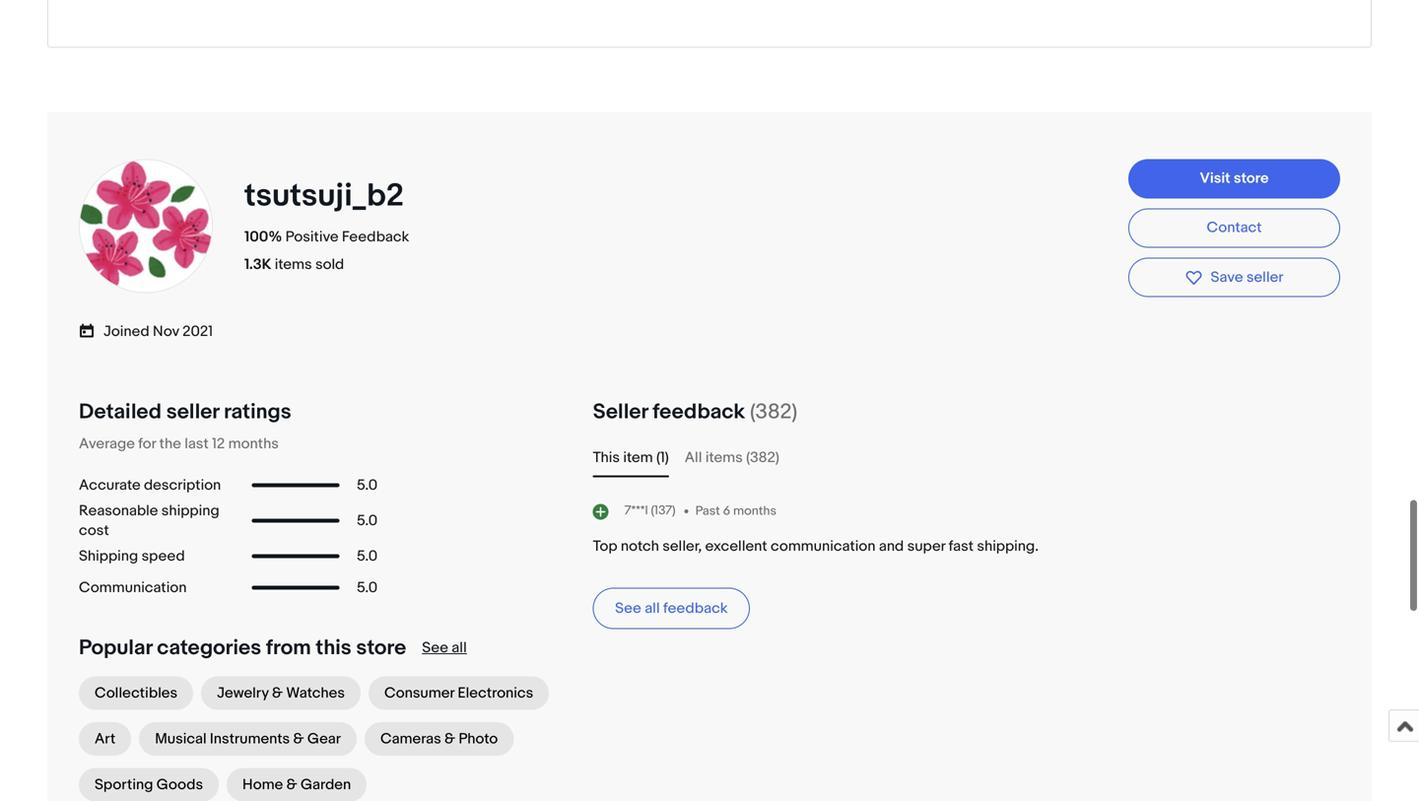 Task type: describe. For each thing, give the bounding box(es) containing it.
1 vertical spatial feedback
[[664, 600, 728, 618]]

6
[[723, 504, 731, 519]]

0 horizontal spatial months
[[228, 435, 279, 453]]

tsutsuji_b2 image
[[77, 157, 215, 295]]

& for home & garden
[[287, 777, 297, 794]]

jewelry & watches link
[[201, 677, 361, 711]]

reasonable
[[79, 503, 158, 520]]

see all
[[422, 640, 467, 657]]

popular
[[79, 636, 152, 661]]

cost
[[79, 522, 109, 540]]

jewelry & watches
[[217, 685, 345, 703]]

sporting goods
[[95, 777, 203, 794]]

notch
[[621, 538, 660, 556]]

cameras
[[381, 731, 441, 749]]

sporting
[[95, 777, 153, 794]]

garden
[[301, 777, 351, 794]]

all for see all
[[452, 640, 467, 657]]

joined nov 2021
[[104, 323, 213, 341]]

joined
[[104, 323, 150, 341]]

sold
[[316, 256, 344, 274]]

last
[[185, 435, 209, 453]]

tab list containing this item (1)
[[593, 446, 1341, 470]]

seller feedback (382)
[[593, 399, 798, 425]]

seller for save
[[1247, 269, 1284, 286]]

& for cameras & photo
[[445, 731, 456, 749]]

detailed
[[79, 399, 162, 425]]

excellent
[[706, 538, 768, 556]]

4 5.0 from the top
[[357, 579, 378, 597]]

shipping.
[[978, 538, 1039, 556]]

save
[[1211, 269, 1244, 286]]

(382) for all items (382)
[[747, 449, 780, 467]]

home & garden
[[243, 777, 351, 794]]

this
[[316, 636, 352, 661]]

consumer electronics link
[[369, 677, 549, 711]]

cameras & photo
[[381, 731, 498, 749]]

tsutsuji_b2
[[245, 177, 404, 215]]

shipping
[[162, 503, 220, 520]]

detailed seller ratings
[[79, 399, 291, 425]]

electronics
[[458, 685, 534, 703]]

fast
[[949, 538, 974, 556]]

top
[[593, 538, 618, 556]]

gear
[[307, 731, 341, 749]]

musical instruments & gear
[[155, 731, 341, 749]]

2021
[[183, 323, 213, 341]]

item
[[624, 449, 653, 467]]

see all link
[[422, 640, 467, 657]]

& left gear
[[293, 731, 304, 749]]

(137)
[[651, 503, 676, 519]]

past 6 months
[[696, 504, 777, 519]]

see all feedback link
[[593, 588, 750, 630]]

description
[[144, 477, 221, 495]]

12
[[212, 435, 225, 453]]

tsutsuji_b2 link
[[245, 177, 411, 215]]

ratings
[[224, 399, 291, 425]]

see for see all
[[422, 640, 449, 657]]

(1)
[[657, 449, 669, 467]]

100%
[[245, 228, 282, 246]]

musical instruments & gear link
[[139, 723, 357, 756]]

shipping speed
[[79, 548, 185, 566]]

& for jewelry & watches
[[272, 685, 283, 703]]

musical
[[155, 731, 207, 749]]

top notch seller, excellent communication and super fast shipping.
[[593, 538, 1039, 556]]

home
[[243, 777, 283, 794]]

this
[[593, 449, 620, 467]]

feedback
[[342, 228, 410, 246]]

1.3k
[[245, 256, 272, 274]]

save seller
[[1211, 269, 1284, 286]]

average for the last 12 months
[[79, 435, 279, 453]]

reasonable shipping cost
[[79, 503, 220, 540]]

communication
[[771, 538, 876, 556]]

(382) for seller feedback (382)
[[750, 399, 798, 425]]



Task type: locate. For each thing, give the bounding box(es) containing it.
1 vertical spatial see
[[422, 640, 449, 657]]

1 vertical spatial (382)
[[747, 449, 780, 467]]

1 horizontal spatial seller
[[1247, 269, 1284, 286]]

collectibles link
[[79, 677, 193, 711]]

items right "all" at the left bottom of the page
[[706, 449, 743, 467]]

7***l
[[625, 503, 648, 519]]

5.0 for speed
[[357, 548, 378, 566]]

see for see all feedback
[[615, 600, 642, 618]]

5.0 for shipping
[[357, 512, 378, 530]]

(382) up all items (382)
[[750, 399, 798, 425]]

0 vertical spatial (382)
[[750, 399, 798, 425]]

1 horizontal spatial items
[[706, 449, 743, 467]]

seller for detailed
[[166, 399, 219, 425]]

see up the 'consumer'
[[422, 640, 449, 657]]

popular categories from this store
[[79, 636, 406, 661]]

1.3k items sold
[[245, 256, 344, 274]]

this item (1)
[[593, 449, 669, 467]]

7***l (137)
[[625, 503, 676, 519]]

0 horizontal spatial items
[[275, 256, 312, 274]]

feedback
[[653, 399, 746, 425], [664, 600, 728, 618]]

shipping
[[79, 548, 138, 566]]

0 horizontal spatial seller
[[166, 399, 219, 425]]

(382) up past 6 months
[[747, 449, 780, 467]]

sporting goods link
[[79, 769, 219, 802]]

text__icon wrapper image
[[79, 320, 104, 340]]

all
[[685, 449, 703, 467]]

0 vertical spatial items
[[275, 256, 312, 274]]

1 vertical spatial seller
[[166, 399, 219, 425]]

communication
[[79, 579, 187, 597]]

0 vertical spatial feedback
[[653, 399, 746, 425]]

photo
[[459, 731, 498, 749]]

cameras & photo link
[[365, 723, 514, 756]]

see all feedback
[[615, 600, 728, 618]]

1 horizontal spatial all
[[645, 600, 660, 618]]

0 horizontal spatial all
[[452, 640, 467, 657]]

0 vertical spatial seller
[[1247, 269, 1284, 286]]

items for all
[[706, 449, 743, 467]]

contact link
[[1129, 208, 1341, 248]]

see down notch
[[615, 600, 642, 618]]

visit store link
[[1129, 159, 1341, 199]]

1 vertical spatial all
[[452, 640, 467, 657]]

store right visit
[[1235, 170, 1270, 187]]

0 vertical spatial months
[[228, 435, 279, 453]]

all for see all feedback
[[645, 600, 660, 618]]

items
[[275, 256, 312, 274], [706, 449, 743, 467]]

and
[[879, 538, 904, 556]]

from
[[266, 636, 311, 661]]

0 vertical spatial see
[[615, 600, 642, 618]]

seller inside button
[[1247, 269, 1284, 286]]

nov
[[153, 323, 179, 341]]

all
[[645, 600, 660, 618], [452, 640, 467, 657]]

all down notch
[[645, 600, 660, 618]]

1 vertical spatial months
[[734, 504, 777, 519]]

seller,
[[663, 538, 702, 556]]

items for 1.3k
[[275, 256, 312, 274]]

feedback down seller,
[[664, 600, 728, 618]]

1 5.0 from the top
[[357, 477, 378, 495]]

watches
[[286, 685, 345, 703]]

(382)
[[750, 399, 798, 425], [747, 449, 780, 467]]

0 vertical spatial all
[[645, 600, 660, 618]]

visit store
[[1201, 170, 1270, 187]]

tab list
[[593, 446, 1341, 470]]

feedback up "all" at the left bottom of the page
[[653, 399, 746, 425]]

0 vertical spatial store
[[1235, 170, 1270, 187]]

months down ratings
[[228, 435, 279, 453]]

& left photo
[[445, 731, 456, 749]]

& right home on the left
[[287, 777, 297, 794]]

1 horizontal spatial see
[[615, 600, 642, 618]]

100% positive feedback
[[245, 228, 410, 246]]

instruments
[[210, 731, 290, 749]]

goods
[[157, 777, 203, 794]]

seller
[[593, 399, 648, 425]]

1 horizontal spatial months
[[734, 504, 777, 519]]

jewelry
[[217, 685, 269, 703]]

contact
[[1208, 219, 1263, 237]]

past
[[696, 504, 721, 519]]

home & garden link
[[227, 769, 367, 802]]

speed
[[142, 548, 185, 566]]

3 5.0 from the top
[[357, 548, 378, 566]]

art link
[[79, 723, 131, 756]]

art
[[95, 731, 116, 749]]

visit
[[1201, 170, 1231, 187]]

seller
[[1247, 269, 1284, 286], [166, 399, 219, 425]]

see inside see all feedback link
[[615, 600, 642, 618]]

items down the positive
[[275, 256, 312, 274]]

all items (382)
[[685, 449, 780, 467]]

months
[[228, 435, 279, 453], [734, 504, 777, 519]]

the
[[159, 435, 181, 453]]

accurate description
[[79, 477, 221, 495]]

for
[[138, 435, 156, 453]]

accurate
[[79, 477, 141, 495]]

1 vertical spatial store
[[356, 636, 406, 661]]

0 horizontal spatial store
[[356, 636, 406, 661]]

store right this
[[356, 636, 406, 661]]

1 horizontal spatial store
[[1235, 170, 1270, 187]]

collectibles
[[95, 685, 178, 703]]

seller right save
[[1247, 269, 1284, 286]]

consumer
[[385, 685, 455, 703]]

& right jewelry
[[272, 685, 283, 703]]

see
[[615, 600, 642, 618], [422, 640, 449, 657]]

2 5.0 from the top
[[357, 512, 378, 530]]

positive
[[286, 228, 339, 246]]

consumer electronics
[[385, 685, 534, 703]]

1 vertical spatial items
[[706, 449, 743, 467]]

categories
[[157, 636, 261, 661]]

save seller button
[[1129, 258, 1341, 297]]

store
[[1235, 170, 1270, 187], [356, 636, 406, 661]]

months right 6
[[734, 504, 777, 519]]

average
[[79, 435, 135, 453]]

super
[[908, 538, 946, 556]]

&
[[272, 685, 283, 703], [293, 731, 304, 749], [445, 731, 456, 749], [287, 777, 297, 794]]

all up consumer electronics 'link'
[[452, 640, 467, 657]]

about this item tab panel
[[63, 0, 1339, 11]]

5.0
[[357, 477, 378, 495], [357, 512, 378, 530], [357, 548, 378, 566], [357, 579, 378, 597]]

seller up last
[[166, 399, 219, 425]]

5.0 for description
[[357, 477, 378, 495]]

0 horizontal spatial see
[[422, 640, 449, 657]]



Task type: vqa. For each thing, say whether or not it's contained in the screenshot.
the rightmost TORQ
no



